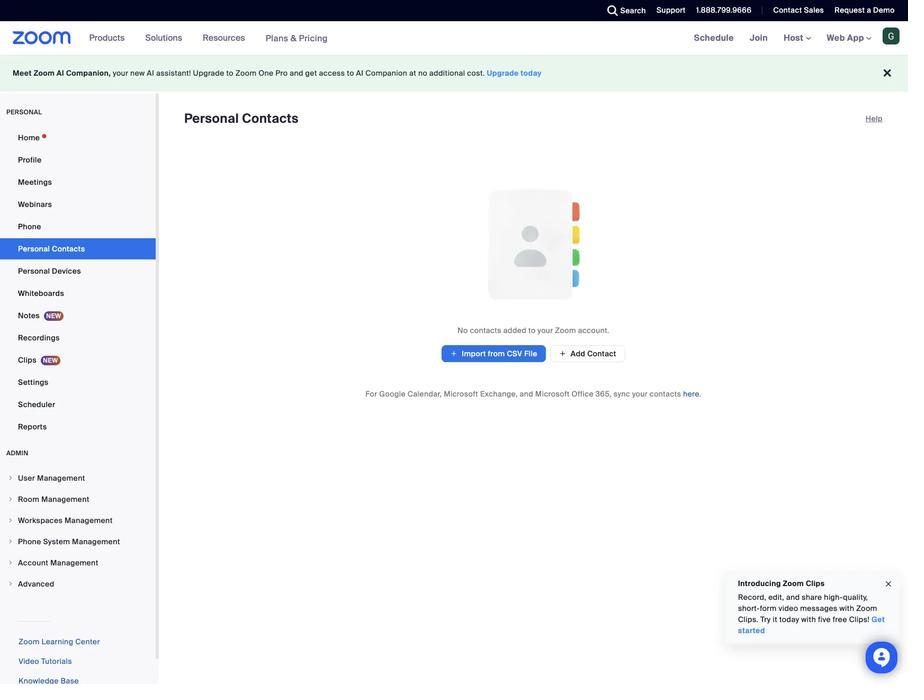 Task type: vqa. For each thing, say whether or not it's contained in the screenshot.
Request on the top right of the page
yes



Task type: describe. For each thing, give the bounding box(es) containing it.
video tutorials link
[[19, 657, 72, 666]]

sync
[[614, 389, 630, 399]]

support
[[657, 5, 686, 15]]

resources
[[203, 32, 245, 43]]

today inside record, edit, and share high-quality, short-form video messages with zoom clips. try it today with five free clips!
[[780, 615, 800, 624]]

2 microsoft from the left
[[535, 389, 570, 399]]

web app button
[[827, 32, 872, 43]]

system
[[43, 537, 70, 547]]

a
[[867, 5, 871, 15]]

0 vertical spatial personal
[[184, 110, 239, 127]]

recordings link
[[0, 327, 156, 348]]

it
[[773, 615, 778, 624]]

join
[[750, 32, 768, 43]]

tutorials
[[41, 657, 72, 666]]

no contacts added to your zoom account.
[[458, 326, 610, 335]]

right image for phone
[[7, 539, 14, 545]]

schedule
[[694, 32, 734, 43]]

workspaces management
[[18, 516, 113, 525]]

1 vertical spatial contacts
[[650, 389, 681, 399]]

zoom up add image
[[555, 326, 576, 335]]

admin
[[6, 449, 28, 458]]

3 ai from the left
[[356, 68, 364, 78]]

five
[[818, 615, 831, 624]]

search
[[621, 6, 646, 15]]

messages
[[800, 604, 838, 613]]

0 vertical spatial contacts
[[470, 326, 502, 335]]

workspaces
[[18, 516, 63, 525]]

csv
[[507, 349, 522, 359]]

.
[[700, 389, 702, 399]]

account
[[18, 558, 48, 568]]

home link
[[0, 127, 156, 148]]

request
[[835, 5, 865, 15]]

1 vertical spatial and
[[520, 389, 533, 399]]

for google calendar, microsoft exchange, and microsoft office 365, sync your contacts here .
[[366, 389, 702, 399]]

meet zoom ai companion, your new ai assistant! upgrade to zoom one pro and get access to ai companion at no additional cost. upgrade today
[[13, 68, 542, 78]]

phone for phone
[[18, 222, 41, 231]]

0 horizontal spatial to
[[226, 68, 234, 78]]

admin menu menu
[[0, 468, 156, 595]]

2 upgrade from the left
[[487, 68, 519, 78]]

devices
[[52, 266, 81, 276]]

clips link
[[0, 350, 156, 371]]

zoom inside record, edit, and share high-quality, short-form video messages with zoom clips. try it today with five free clips!
[[856, 604, 878, 613]]

here link
[[683, 389, 700, 399]]

office
[[572, 389, 594, 399]]

resources button
[[203, 21, 250, 55]]

product information navigation
[[81, 21, 336, 56]]

center
[[75, 637, 100, 647]]

profile picture image
[[883, 28, 900, 44]]

add image
[[450, 348, 458, 359]]

new
[[130, 68, 145, 78]]

your for companion,
[[113, 68, 128, 78]]

1 upgrade from the left
[[193, 68, 224, 78]]

room management
[[18, 495, 89, 504]]

plans & pricing
[[266, 33, 328, 44]]

add
[[571, 349, 586, 359]]

1 ai from the left
[[57, 68, 64, 78]]

get
[[872, 615, 885, 624]]

0 horizontal spatial with
[[802, 615, 816, 624]]

profile link
[[0, 149, 156, 171]]

home
[[18, 133, 40, 142]]

personal devices
[[18, 266, 81, 276]]

reports
[[18, 422, 47, 432]]

personal for personal contacts link
[[18, 244, 50, 254]]

close image
[[884, 578, 893, 590]]

personal
[[6, 108, 42, 117]]

zoom left one
[[236, 68, 257, 78]]

calendar,
[[408, 389, 442, 399]]

right image inside advanced menu item
[[7, 581, 14, 587]]

here
[[683, 389, 700, 399]]

banner containing products
[[0, 21, 908, 56]]

meet zoom ai companion, footer
[[0, 55, 908, 92]]

your for to
[[538, 326, 553, 335]]

settings link
[[0, 372, 156, 393]]

zoom learning center
[[19, 637, 100, 647]]

and inside meet zoom ai companion, footer
[[290, 68, 303, 78]]

at
[[409, 68, 416, 78]]

&
[[291, 33, 297, 44]]

companion
[[366, 68, 407, 78]]

solutions
[[145, 32, 182, 43]]

zoom learning center link
[[19, 637, 100, 647]]

web
[[827, 32, 845, 43]]

google
[[379, 389, 406, 399]]

add image
[[559, 349, 567, 359]]

edit,
[[769, 593, 784, 602]]

0 vertical spatial contacts
[[242, 110, 299, 127]]

0 vertical spatial contact
[[773, 5, 802, 15]]

meetings
[[18, 177, 52, 187]]

add contact
[[571, 349, 616, 359]]

1 microsoft from the left
[[444, 389, 478, 399]]

help link
[[866, 110, 883, 127]]

user management menu item
[[0, 468, 156, 488]]

1 horizontal spatial personal contacts
[[184, 110, 299, 127]]

video
[[779, 604, 798, 613]]

user management
[[18, 473, 85, 483]]

right image for user
[[7, 475, 14, 481]]

additional
[[429, 68, 465, 78]]

personal devices link
[[0, 261, 156, 282]]

clips.
[[738, 615, 759, 624]]

right image for account
[[7, 560, 14, 566]]

management down workspaces management menu item
[[72, 537, 120, 547]]

right image
[[7, 517, 14, 524]]

import
[[462, 349, 486, 359]]

zoom right meet
[[34, 68, 55, 78]]

video tutorials
[[19, 657, 72, 666]]

contact inside "button"
[[587, 349, 616, 359]]

request a demo
[[835, 5, 895, 15]]

right image for room
[[7, 496, 14, 503]]

record,
[[738, 593, 767, 602]]

host
[[784, 32, 806, 43]]



Task type: locate. For each thing, give the bounding box(es) containing it.
management for account management
[[50, 558, 98, 568]]

clips up settings
[[18, 355, 37, 365]]

0 horizontal spatial microsoft
[[444, 389, 478, 399]]

companion,
[[66, 68, 111, 78]]

management inside menu item
[[65, 516, 113, 525]]

and left get
[[290, 68, 303, 78]]

zoom logo image
[[13, 31, 71, 44]]

get started link
[[738, 615, 885, 636]]

0 horizontal spatial ai
[[57, 68, 64, 78]]

video
[[19, 657, 39, 666]]

right image left user
[[7, 475, 14, 481]]

your left new
[[113, 68, 128, 78]]

contact
[[773, 5, 802, 15], [587, 349, 616, 359]]

and inside record, edit, and share high-quality, short-form video messages with zoom clips. try it today with five free clips!
[[786, 593, 800, 602]]

1 horizontal spatial microsoft
[[535, 389, 570, 399]]

ai left companion,
[[57, 68, 64, 78]]

today inside meet zoom ai companion, footer
[[521, 68, 542, 78]]

zoom up video
[[19, 637, 40, 647]]

right image down right image
[[7, 539, 14, 545]]

3 right image from the top
[[7, 539, 14, 545]]

phone system management
[[18, 537, 120, 547]]

contacts left here
[[650, 389, 681, 399]]

management up "phone system management" menu item
[[65, 516, 113, 525]]

phone inside "phone system management" menu item
[[18, 537, 41, 547]]

1.888.799.9666
[[696, 5, 752, 15]]

products
[[89, 32, 125, 43]]

365,
[[596, 389, 612, 399]]

1 horizontal spatial clips
[[806, 579, 825, 588]]

your right the 'added'
[[538, 326, 553, 335]]

2 horizontal spatial your
[[632, 389, 648, 399]]

1 horizontal spatial contacts
[[242, 110, 299, 127]]

and right exchange,
[[520, 389, 533, 399]]

plans & pricing link
[[266, 33, 328, 44], [266, 33, 328, 44]]

ai right new
[[147, 68, 154, 78]]

access
[[319, 68, 345, 78]]

2 vertical spatial personal
[[18, 266, 50, 276]]

contacts inside personal contacts link
[[52, 244, 85, 254]]

1 vertical spatial contact
[[587, 349, 616, 359]]

ai left companion
[[356, 68, 364, 78]]

2 horizontal spatial and
[[786, 593, 800, 602]]

demo
[[873, 5, 895, 15]]

to
[[226, 68, 234, 78], [347, 68, 354, 78], [529, 326, 536, 335]]

right image left account
[[7, 560, 14, 566]]

your right sync
[[632, 389, 648, 399]]

1 horizontal spatial today
[[780, 615, 800, 624]]

1 phone from the top
[[18, 222, 41, 231]]

1 horizontal spatial contact
[[773, 5, 802, 15]]

to right the 'added'
[[529, 326, 536, 335]]

account management
[[18, 558, 98, 568]]

0 vertical spatial personal contacts
[[184, 110, 299, 127]]

reports link
[[0, 416, 156, 437]]

scheduler link
[[0, 394, 156, 415]]

whiteboards link
[[0, 283, 156, 304]]

0 vertical spatial with
[[840, 604, 855, 613]]

short-
[[738, 604, 760, 613]]

help
[[866, 114, 883, 123]]

0 horizontal spatial today
[[521, 68, 542, 78]]

one
[[259, 68, 274, 78]]

management for user management
[[37, 473, 85, 483]]

join link
[[742, 21, 776, 55]]

today
[[521, 68, 542, 78], [780, 615, 800, 624]]

management up workspaces management at bottom left
[[41, 495, 89, 504]]

clips up share
[[806, 579, 825, 588]]

0 horizontal spatial contacts
[[52, 244, 85, 254]]

1 horizontal spatial your
[[538, 326, 553, 335]]

pro
[[276, 68, 288, 78]]

1 horizontal spatial and
[[520, 389, 533, 399]]

right image left room
[[7, 496, 14, 503]]

form
[[760, 604, 777, 613]]

0 horizontal spatial upgrade
[[193, 68, 224, 78]]

personal inside personal devices link
[[18, 266, 50, 276]]

personal contacts down one
[[184, 110, 299, 127]]

2 horizontal spatial ai
[[356, 68, 364, 78]]

profile
[[18, 155, 42, 165]]

2 vertical spatial your
[[632, 389, 648, 399]]

zoom up clips!
[[856, 604, 878, 613]]

phone for phone system management
[[18, 537, 41, 547]]

2 phone from the top
[[18, 537, 41, 547]]

personal inside personal contacts link
[[18, 244, 50, 254]]

management for room management
[[41, 495, 89, 504]]

0 horizontal spatial and
[[290, 68, 303, 78]]

started
[[738, 626, 765, 636]]

contact right add
[[587, 349, 616, 359]]

import from csv file
[[462, 349, 537, 359]]

right image inside account management menu item
[[7, 560, 14, 566]]

1 horizontal spatial to
[[347, 68, 354, 78]]

1 horizontal spatial ai
[[147, 68, 154, 78]]

room management menu item
[[0, 489, 156, 510]]

1 vertical spatial contacts
[[52, 244, 85, 254]]

webinars
[[18, 200, 52, 209]]

0 horizontal spatial clips
[[18, 355, 37, 365]]

phone up account
[[18, 537, 41, 547]]

phone
[[18, 222, 41, 231], [18, 537, 41, 547]]

personal for personal devices link
[[18, 266, 50, 276]]

right image inside user management menu item
[[7, 475, 14, 481]]

clips!
[[849, 615, 870, 624]]

0 horizontal spatial personal contacts
[[18, 244, 85, 254]]

zoom
[[34, 68, 55, 78], [236, 68, 257, 78], [555, 326, 576, 335], [783, 579, 804, 588], [856, 604, 878, 613], [19, 637, 40, 647]]

0 horizontal spatial contacts
[[470, 326, 502, 335]]

meetings navigation
[[686, 21, 908, 56]]

products button
[[89, 21, 129, 55]]

0 vertical spatial and
[[290, 68, 303, 78]]

upgrade
[[193, 68, 224, 78], [487, 68, 519, 78]]

with down messages
[[802, 615, 816, 624]]

0 horizontal spatial your
[[113, 68, 128, 78]]

phone down webinars
[[18, 222, 41, 231]]

1 vertical spatial with
[[802, 615, 816, 624]]

contacts right no
[[470, 326, 502, 335]]

your
[[113, 68, 128, 78], [538, 326, 553, 335], [632, 389, 648, 399]]

1 vertical spatial today
[[780, 615, 800, 624]]

0 vertical spatial your
[[113, 68, 128, 78]]

account.
[[578, 326, 610, 335]]

management up room management
[[37, 473, 85, 483]]

microsoft
[[444, 389, 478, 399], [535, 389, 570, 399]]

cost.
[[467, 68, 485, 78]]

1 vertical spatial phone
[[18, 537, 41, 547]]

2 horizontal spatial to
[[529, 326, 536, 335]]

1 vertical spatial personal
[[18, 244, 50, 254]]

with up 'free'
[[840, 604, 855, 613]]

and up video
[[786, 593, 800, 602]]

account management menu item
[[0, 553, 156, 573]]

for
[[366, 389, 377, 399]]

assistant!
[[156, 68, 191, 78]]

record, edit, and share high-quality, short-form video messages with zoom clips. try it today with five free clips!
[[738, 593, 878, 624]]

learning
[[42, 637, 73, 647]]

1 horizontal spatial with
[[840, 604, 855, 613]]

notes link
[[0, 305, 156, 326]]

5 right image from the top
[[7, 581, 14, 587]]

contact left sales
[[773, 5, 802, 15]]

scheduler
[[18, 400, 55, 409]]

0 horizontal spatial contact
[[587, 349, 616, 359]]

contacts up devices
[[52, 244, 85, 254]]

1 vertical spatial your
[[538, 326, 553, 335]]

file
[[524, 349, 537, 359]]

high-
[[824, 593, 843, 602]]

room
[[18, 495, 39, 504]]

management for workspaces management
[[65, 516, 113, 525]]

workspaces management menu item
[[0, 511, 156, 531]]

no
[[458, 326, 468, 335]]

banner
[[0, 21, 908, 56]]

zoom up edit,
[[783, 579, 804, 588]]

introducing zoom clips
[[738, 579, 825, 588]]

web app
[[827, 32, 864, 43]]

0 vertical spatial phone
[[18, 222, 41, 231]]

sales
[[804, 5, 824, 15]]

management
[[37, 473, 85, 483], [41, 495, 89, 504], [65, 516, 113, 525], [72, 537, 120, 547], [50, 558, 98, 568]]

import from csv file button
[[442, 345, 546, 362]]

1 horizontal spatial upgrade
[[487, 68, 519, 78]]

contacts down one
[[242, 110, 299, 127]]

microsoft right calendar,
[[444, 389, 478, 399]]

upgrade down the product information navigation
[[193, 68, 224, 78]]

added
[[504, 326, 527, 335]]

advanced
[[18, 579, 54, 589]]

management down "phone system management" menu item
[[50, 558, 98, 568]]

introducing
[[738, 579, 781, 588]]

from
[[488, 349, 505, 359]]

personal menu menu
[[0, 127, 156, 439]]

4 right image from the top
[[7, 560, 14, 566]]

phone inside phone link
[[18, 222, 41, 231]]

to right access
[[347, 68, 354, 78]]

right image left advanced
[[7, 581, 14, 587]]

to down resources dropdown button
[[226, 68, 234, 78]]

share
[[802, 593, 822, 602]]

2 vertical spatial and
[[786, 593, 800, 602]]

1 horizontal spatial contacts
[[650, 389, 681, 399]]

right image
[[7, 475, 14, 481], [7, 496, 14, 503], [7, 539, 14, 545], [7, 560, 14, 566], [7, 581, 14, 587]]

get
[[305, 68, 317, 78]]

clips inside personal menu menu
[[18, 355, 37, 365]]

0 vertical spatial clips
[[18, 355, 37, 365]]

microsoft left office
[[535, 389, 570, 399]]

advanced menu item
[[0, 574, 156, 594]]

1 right image from the top
[[7, 475, 14, 481]]

1 vertical spatial clips
[[806, 579, 825, 588]]

host button
[[784, 32, 811, 43]]

phone system management menu item
[[0, 532, 156, 552]]

0 vertical spatial today
[[521, 68, 542, 78]]

settings
[[18, 378, 48, 387]]

contact sales
[[773, 5, 824, 15]]

right image inside "phone system management" menu item
[[7, 539, 14, 545]]

right image inside room management menu item
[[7, 496, 14, 503]]

solutions button
[[145, 21, 187, 55]]

2 right image from the top
[[7, 496, 14, 503]]

phone link
[[0, 216, 156, 237]]

plans
[[266, 33, 288, 44]]

upgrade right cost.
[[487, 68, 519, 78]]

your inside meet zoom ai companion, footer
[[113, 68, 128, 78]]

personal contacts up personal devices on the left top of the page
[[18, 244, 85, 254]]

meet
[[13, 68, 32, 78]]

meetings link
[[0, 172, 156, 193]]

2 ai from the left
[[147, 68, 154, 78]]

pricing
[[299, 33, 328, 44]]

1 vertical spatial personal contacts
[[18, 244, 85, 254]]

personal contacts inside personal menu menu
[[18, 244, 85, 254]]

exchange,
[[480, 389, 518, 399]]



